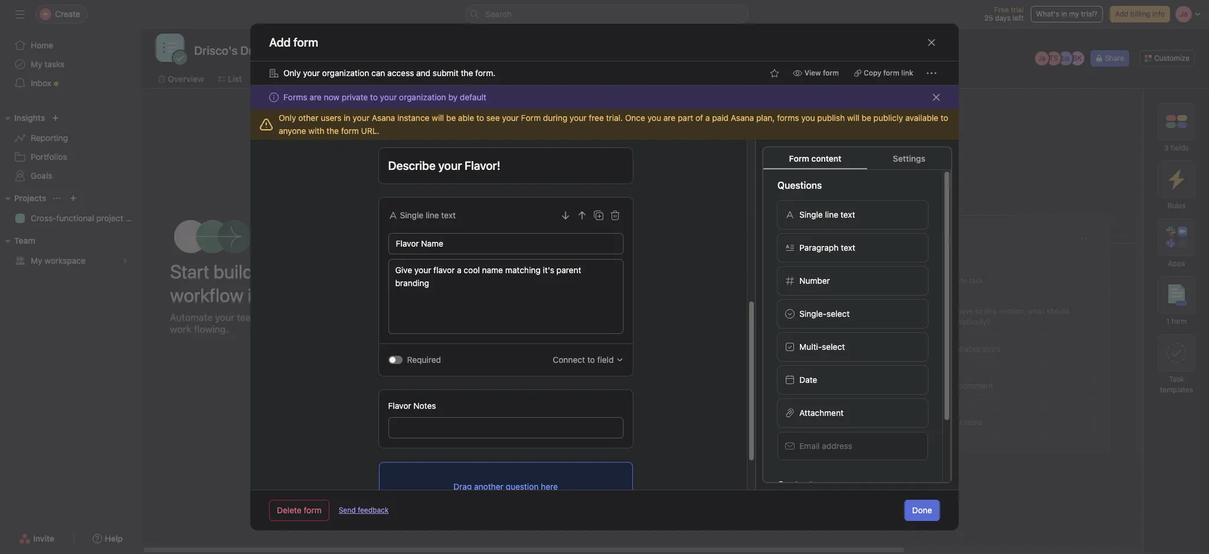 Task type: vqa. For each thing, say whether or not it's contained in the screenshot.
Discard
no



Task type: locate. For each thing, give the bounding box(es) containing it.
added
[[552, 231, 586, 245]]

to down the duplicate this question image on the left of the page
[[589, 231, 599, 245]]

this for 'add a comment' button
[[984, 307, 997, 316]]

form up questions
[[789, 153, 809, 164]]

my tasks
[[31, 59, 65, 69]]

1 be from the left
[[446, 113, 456, 123]]

close this dialog image
[[927, 37, 936, 47]]

single down the describe
[[400, 210, 423, 220]]

fields
[[1171, 143, 1189, 152]]

0 vertical spatial 1
[[925, 276, 928, 285]]

form inside button
[[883, 68, 899, 77]]

single line text up "how"
[[400, 210, 456, 220]]

0 vertical spatial only
[[283, 68, 301, 78]]

2
[[684, 276, 688, 285]]

0 horizontal spatial be
[[446, 113, 456, 123]]

organization up instance
[[399, 92, 446, 102]]

1 down doing
[[925, 276, 928, 285]]

tasks down home
[[44, 59, 65, 69]]

be left publicly
[[862, 113, 871, 123]]

asana up the url.
[[372, 113, 395, 123]]

workflow
[[428, 74, 464, 84]]

doing
[[911, 252, 937, 262]]

1 down apps
[[1166, 317, 1169, 326]]

list
[[228, 74, 242, 84]]

1 for 1 incomplete task
[[925, 276, 928, 285]]

0 horizontal spatial what
[[787, 307, 804, 316]]

automate
[[170, 312, 213, 323]]

my
[[1069, 9, 1079, 18]]

email
[[799, 441, 820, 451]]

1 horizontal spatial asana
[[731, 113, 754, 123]]

drinks:
[[484, 338, 511, 348]]

view form
[[804, 68, 839, 77]]

0 horizontal spatial line
[[426, 210, 439, 220]]

see
[[486, 113, 500, 123]]

organization up 'private'
[[322, 68, 369, 78]]

2 horizontal spatial are
[[663, 113, 676, 123]]

are left now
[[310, 92, 322, 102]]

1 vertical spatial and
[[306, 312, 323, 323]]

copy form link
[[864, 68, 913, 77]]

1 horizontal spatial happen
[[913, 317, 939, 326]]

line up paragraph text
[[825, 210, 838, 220]]

automatically? down 2 incomplete tasks
[[700, 317, 749, 326]]

your up the url.
[[353, 113, 370, 123]]

here
[[541, 481, 558, 491]]

to down close image
[[941, 113, 948, 123]]

1 should from the left
[[806, 307, 829, 316]]

1 move from the left
[[714, 307, 732, 316]]

recommendation
[[451, 351, 518, 361]]

your down add to starred icon
[[303, 68, 320, 78]]

2 vertical spatial a
[[951, 380, 955, 391]]

1 horizontal spatial a
[[705, 113, 710, 123]]

0 horizontal spatial section,
[[758, 307, 785, 316]]

when down 1 incomplete task
[[913, 307, 933, 316]]

parent
[[557, 265, 581, 275]]

tasks up this project?
[[489, 231, 517, 245]]

drisco's
[[451, 338, 482, 348]]

feedback
[[358, 506, 389, 515]]

0 horizontal spatial the
[[327, 126, 339, 136]]

1 horizontal spatial incomplete
[[930, 276, 967, 285]]

in left my
[[1061, 9, 1067, 18]]

form left the url.
[[341, 126, 359, 136]]

0 vertical spatial form
[[521, 113, 541, 123]]

0 horizontal spatial are
[[310, 92, 322, 102]]

to
[[370, 92, 378, 102], [476, 113, 484, 123], [941, 113, 948, 123], [589, 231, 599, 245], [734, 307, 741, 316], [975, 307, 982, 316], [587, 355, 595, 365]]

select for single-
[[827, 309, 850, 319]]

your up two minutes
[[282, 260, 318, 282]]

and inside start building your workflow in two minutes automate your team's process and keep work flowing.
[[306, 312, 323, 323]]

when tasks move to this section, what should happen automatically? down task
[[913, 307, 1070, 326]]

form down apps
[[1171, 317, 1187, 326]]

25
[[984, 14, 993, 22]]

in right users on the left top of page
[[344, 113, 350, 123]]

trial
[[1011, 5, 1024, 14]]

are left part
[[663, 113, 676, 123]]

move this field down image
[[561, 211, 570, 220]]

1 vertical spatial organization
[[399, 92, 446, 102]]

the down users on the left top of page
[[327, 126, 339, 136]]

2 when from the left
[[913, 307, 933, 316]]

2 incomplete from the left
[[930, 276, 967, 285]]

content
[[777, 480, 813, 491]]

view
[[804, 68, 821, 77]]

1 what from the left
[[787, 307, 804, 316]]

line down describe your flavor!
[[426, 210, 439, 220]]

0 vertical spatial a
[[705, 113, 710, 123]]

only up forms
[[283, 68, 301, 78]]

form content
[[789, 153, 841, 164]]

1 horizontal spatial add collaborators
[[933, 344, 1001, 354]]

two minutes
[[266, 284, 365, 306]]

0 horizontal spatial when
[[672, 307, 692, 316]]

2 horizontal spatial in
[[1061, 9, 1067, 18]]

2 horizontal spatial a
[[951, 380, 955, 391]]

0 horizontal spatial organization
[[322, 68, 369, 78]]

more actions image
[[927, 68, 936, 78]]

1 happen from the left
[[672, 317, 698, 326]]

1 vertical spatial add collaborators button
[[670, 371, 853, 401]]

1 this from the left
[[743, 307, 756, 316]]

2 automatically? from the left
[[941, 317, 990, 326]]

1 horizontal spatial add collaborators button
[[911, 334, 1094, 364]]

2 this from the left
[[984, 307, 997, 316]]

1 asana from the left
[[372, 113, 395, 123]]

start
[[170, 260, 209, 282]]

1 vertical spatial are
[[663, 113, 676, 123]]

will right instance
[[432, 113, 444, 123]]

move down 2 incomplete tasks
[[714, 307, 732, 316]]

0 vertical spatial are
[[310, 92, 322, 102]]

1 vertical spatial form
[[789, 153, 809, 164]]

0 vertical spatial and
[[416, 68, 430, 78]]

a right of
[[705, 113, 710, 123]]

you right forms
[[801, 113, 815, 123]]

in inside start building your workflow in two minutes automate your team's process and keep work flowing.
[[248, 284, 262, 306]]

form inside button
[[304, 505, 322, 515]]

only other users in your asana instance will be able to see your form during your free trial.  once you are part of a paid asana plan, forms you publish will be publicly available to anyone with the form url.
[[279, 113, 948, 136]]

1 horizontal spatial this
[[984, 307, 997, 316]]

0 vertical spatial in
[[1061, 9, 1067, 18]]

0 horizontal spatial form
[[521, 113, 541, 123]]

0 horizontal spatial when tasks move to this section, what should happen automatically?
[[672, 307, 829, 326]]

your inside give your flavor a cool name matching it's parent branding
[[414, 265, 431, 275]]

will right publish
[[847, 113, 859, 123]]

delete form
[[277, 505, 322, 515]]

3 fields
[[1164, 143, 1189, 152]]

my inside "link"
[[31, 256, 42, 266]]

a left comment
[[951, 380, 955, 391]]

1 horizontal spatial collaborators
[[951, 344, 1001, 354]]

now
[[324, 92, 339, 102]]

0 horizontal spatial incomplete
[[690, 276, 727, 285]]

section, left the single-
[[758, 307, 785, 316]]

copy
[[864, 68, 881, 77]]

2 should from the left
[[1047, 307, 1070, 316]]

global element
[[0, 29, 142, 100]]

when down 2
[[672, 307, 692, 316]]

2 incomplete tasks
[[684, 276, 747, 285]]

add to starred image
[[300, 45, 309, 55]]

projects element
[[0, 188, 142, 230]]

2 what from the left
[[1028, 307, 1045, 316]]

add inside 'add a comment' button
[[933, 380, 949, 391]]

1 vertical spatial only
[[279, 113, 296, 123]]

move down 1 incomplete task
[[955, 307, 973, 316]]

trial?
[[1081, 9, 1097, 18]]

are right "how"
[[469, 231, 486, 245]]

are inside how are tasks being added to this project?
[[469, 231, 486, 245]]

you right once
[[647, 113, 661, 123]]

0 vertical spatial add collaborators
[[933, 344, 1001, 354]]

settings
[[893, 153, 925, 164]]

0 horizontal spatial 1
[[925, 276, 928, 285]]

only
[[283, 68, 301, 78], [279, 113, 296, 123]]

multi-select
[[799, 342, 845, 352]]

2 you from the left
[[801, 113, 815, 123]]

1 horizontal spatial single line text
[[799, 210, 855, 220]]

1 horizontal spatial automatically?
[[941, 317, 990, 326]]

are inside only other users in your asana instance will be able to see your form during your free trial.  once you are part of a paid asana plan, forms you publish will be publicly available to anyone with the form url.
[[663, 113, 676, 123]]

this down 2 incomplete tasks
[[743, 307, 756, 316]]

your left free
[[570, 113, 586, 123]]

free
[[589, 113, 604, 123]]

0 vertical spatial my
[[31, 59, 42, 69]]

1 incomplete from the left
[[690, 276, 727, 285]]

insights element
[[0, 107, 142, 188]]

this down doing button
[[984, 307, 997, 316]]

only inside only other users in your asana instance will be able to see your form during your free trial.  once you are part of a paid asana plan, forms you publish will be publicly available to anyone with the form url.
[[279, 113, 296, 123]]

automatically? down task
[[941, 317, 990, 326]]

incomplete right 2
[[690, 276, 727, 285]]

cool
[[464, 265, 480, 275]]

incomplete left task
[[930, 276, 967, 285]]

form left "during"
[[521, 113, 541, 123]]

url.
[[361, 126, 379, 136]]

2 will from the left
[[847, 113, 859, 123]]

asana right paid
[[731, 113, 754, 123]]

2 vertical spatial in
[[248, 284, 262, 306]]

content
[[811, 153, 841, 164]]

None text field
[[191, 40, 277, 61]]

send feedback link
[[339, 505, 389, 516]]

1 horizontal spatial what
[[1028, 307, 1045, 316]]

2 move from the left
[[955, 307, 973, 316]]

form
[[521, 113, 541, 123], [789, 153, 809, 164]]

1 horizontal spatial organization
[[399, 92, 446, 102]]

1 horizontal spatial when
[[913, 307, 933, 316]]

0 vertical spatial select
[[827, 309, 850, 319]]

form right delete
[[304, 505, 322, 515]]

my up "inbox"
[[31, 59, 42, 69]]

tasks
[[44, 59, 65, 69], [489, 231, 517, 245], [729, 276, 747, 285], [694, 307, 712, 316], [935, 307, 953, 316]]

only up anyone
[[279, 113, 296, 123]]

board
[[266, 74, 289, 84]]

when
[[672, 307, 692, 316], [913, 307, 933, 316]]

available
[[905, 113, 938, 123]]

trial.
[[606, 113, 623, 123]]

when tasks move to this section, what should happen automatically? down 2 incomplete tasks
[[672, 307, 829, 326]]

publicly
[[873, 113, 903, 123]]

this
[[743, 307, 756, 316], [984, 307, 997, 316]]

select down single-select
[[822, 342, 845, 352]]

2 my from the top
[[31, 256, 42, 266]]

switch inside 'add form' dialog
[[388, 356, 402, 364]]

reporting link
[[7, 129, 135, 148]]

can
[[371, 68, 385, 78]]

1 vertical spatial in
[[344, 113, 350, 123]]

in up team's
[[248, 284, 262, 306]]

0 horizontal spatial will
[[432, 113, 444, 123]]

1 horizontal spatial section,
[[999, 307, 1026, 316]]

1 horizontal spatial in
[[344, 113, 350, 123]]

you
[[647, 113, 661, 123], [801, 113, 815, 123]]

single
[[799, 210, 823, 220], [400, 210, 423, 220]]

form left link at the top right of the page
[[883, 68, 899, 77]]

duplicate this question image
[[594, 211, 603, 220]]

2 section, from the left
[[999, 307, 1026, 316]]

incomplete for 1
[[930, 276, 967, 285]]

0 horizontal spatial in
[[248, 284, 262, 306]]

forms are now private to your organization by default
[[283, 92, 486, 102]]

0 horizontal spatial collaborators
[[710, 380, 760, 391]]

1 horizontal spatial are
[[469, 231, 486, 245]]

search list box
[[465, 5, 749, 24]]

add billing info button
[[1110, 6, 1170, 22]]

1 when from the left
[[672, 307, 692, 316]]

1 horizontal spatial and
[[416, 68, 430, 78]]

add form dialog
[[250, 0, 959, 548]]

only for only your organization can access and submit the form.
[[283, 68, 301, 78]]

a left cool
[[457, 265, 461, 275]]

1 section, from the left
[[758, 307, 785, 316]]

0 horizontal spatial single
[[400, 210, 423, 220]]

0 horizontal spatial a
[[457, 265, 461, 275]]

0 horizontal spatial move
[[714, 307, 732, 316]]

1
[[925, 276, 928, 285], [1166, 317, 1169, 326]]

section,
[[758, 307, 785, 316], [999, 307, 1026, 316]]

single down questions
[[799, 210, 823, 220]]

a
[[705, 113, 710, 123], [457, 265, 461, 275], [951, 380, 955, 391]]

name
[[482, 265, 503, 275]]

portfolios link
[[7, 148, 135, 166]]

1 vertical spatial select
[[822, 342, 845, 352]]

select up multi-select
[[827, 309, 850, 319]]

workflow
[[170, 284, 244, 306]]

drag
[[453, 481, 472, 491]]

my for my workspace
[[31, 256, 42, 266]]

1 vertical spatial the
[[327, 126, 339, 136]]

and left submit
[[416, 68, 430, 78]]

0 horizontal spatial happen
[[672, 317, 698, 326]]

0 horizontal spatial automatically?
[[700, 317, 749, 326]]

1 vertical spatial add collaborators
[[692, 380, 760, 391]]

able
[[458, 113, 474, 123]]

should for leftmost add collaborators button
[[806, 307, 829, 316]]

0 horizontal spatial you
[[647, 113, 661, 123]]

0 horizontal spatial asana
[[372, 113, 395, 123]]

timeline link
[[303, 73, 345, 86]]

be
[[446, 113, 456, 123], [862, 113, 871, 123]]

text up "how"
[[441, 210, 456, 220]]

form right view
[[823, 68, 839, 77]]

1 vertical spatial 1
[[1166, 317, 1169, 326]]

and left keep
[[306, 312, 323, 323]]

1 my from the top
[[31, 59, 42, 69]]

0 horizontal spatial this
[[743, 307, 756, 316]]

connect to field button
[[553, 354, 623, 367]]

form inside button
[[823, 68, 839, 77]]

search
[[485, 9, 512, 19]]

happen down 1 incomplete task
[[913, 317, 939, 326]]

form for 1 form
[[1171, 317, 1187, 326]]

overview
[[168, 74, 204, 84]]

publish
[[817, 113, 845, 123]]

1 horizontal spatial 1
[[1166, 317, 1169, 326]]

section, down doing button
[[999, 307, 1026, 316]]

to left field
[[587, 355, 595, 365]]

1 horizontal spatial should
[[1047, 307, 1070, 316]]

0 horizontal spatial and
[[306, 312, 323, 323]]

0 vertical spatial collaborators
[[951, 344, 1001, 354]]

are for forms are now private to your organization by default
[[310, 92, 322, 102]]

2 happen from the left
[[913, 317, 939, 326]]

ts
[[1049, 54, 1058, 63]]

text up paragraph text
[[841, 210, 855, 220]]

instance
[[397, 113, 429, 123]]

Question name text field
[[388, 233, 623, 254]]

1 horizontal spatial move
[[955, 307, 973, 316]]

0 horizontal spatial should
[[806, 307, 829, 316]]

of
[[695, 113, 703, 123]]

remove field image
[[610, 211, 620, 220]]

1 horizontal spatial when tasks move to this section, what should happen automatically?
[[913, 307, 1070, 326]]

1 horizontal spatial you
[[801, 113, 815, 123]]

your up branding
[[414, 265, 431, 275]]

list link
[[218, 73, 242, 86]]

should for 'add a comment' button
[[1047, 307, 1070, 316]]

1 vertical spatial a
[[457, 265, 461, 275]]

in
[[1061, 9, 1067, 18], [344, 113, 350, 123], [248, 284, 262, 306]]

1 automatically? from the left
[[700, 317, 749, 326]]

my down team
[[31, 256, 42, 266]]

2 vertical spatial are
[[469, 231, 486, 245]]

0 vertical spatial the
[[461, 68, 473, 78]]

single line text up paragraph text
[[799, 210, 855, 220]]

my inside 'link'
[[31, 59, 42, 69]]

dashboard link
[[493, 73, 545, 86]]

tasks inside 'link'
[[44, 59, 65, 69]]

1 horizontal spatial be
[[862, 113, 871, 123]]

once
[[625, 113, 645, 123]]

1 horizontal spatial will
[[847, 113, 859, 123]]

1 vertical spatial my
[[31, 256, 42, 266]]

be left able
[[446, 113, 456, 123]]

switch
[[388, 356, 402, 364]]

happen down 2
[[672, 317, 698, 326]]

3
[[1164, 143, 1169, 152]]

done
[[912, 505, 932, 515]]

0 horizontal spatial add collaborators
[[692, 380, 760, 391]]

next
[[587, 437, 605, 447]]

the left form.
[[461, 68, 473, 78]]



Task type: describe. For each thing, give the bounding box(es) containing it.
inbox
[[31, 78, 51, 88]]

and inside 'add form' dialog
[[416, 68, 430, 78]]

paragraph text
[[799, 243, 855, 253]]

0 vertical spatial organization
[[322, 68, 369, 78]]

are for how are tasks being added to this project?
[[469, 231, 486, 245]]

text right paragraph
[[841, 243, 855, 253]]

attachment
[[799, 408, 844, 418]]

only for only other users in your asana instance will be able to see your form during your free trial.  once you are part of a paid asana plan, forms you publish will be publicly available to anyone with the form url.
[[279, 113, 296, 123]]

inbox link
[[7, 74, 135, 93]]

the inside only other users in your asana instance will be able to see your form during your free trial.  once you are part of a paid asana plan, forms you publish will be publicly available to anyone with the form url.
[[327, 126, 339, 136]]

keep
[[325, 312, 346, 323]]

happen for leftmost add collaborators button
[[672, 317, 698, 326]]

move for leftmost add collaborators button
[[714, 307, 732, 316]]

this for leftmost add collaborators button
[[743, 307, 756, 316]]

0 vertical spatial add collaborators button
[[911, 334, 1094, 364]]

to inside dropdown button
[[587, 355, 595, 365]]

incomplete for 2
[[690, 276, 727, 285]]

automatically? for 'add a comment' button
[[941, 317, 990, 326]]

how
[[442, 231, 466, 245]]

question
[[506, 481, 539, 491]]

1 horizontal spatial the
[[461, 68, 473, 78]]

another
[[474, 481, 503, 491]]

share button
[[1090, 50, 1130, 67]]

functional
[[56, 213, 94, 223]]

search button
[[465, 5, 749, 24]]

add a comment
[[933, 380, 993, 391]]

move this field up image
[[577, 211, 587, 220]]

anyone
[[279, 126, 306, 136]]

form inside only other users in your asana instance will be able to see your form during your free trial.  once you are part of a paid asana plan, forms you publish will be publicly available to anyone with the form url.
[[341, 126, 359, 136]]

team
[[14, 236, 35, 246]]

to down task
[[975, 307, 982, 316]]

workspace
[[44, 256, 86, 266]]

flavor notes
[[388, 401, 436, 411]]

part
[[678, 113, 693, 123]]

number
[[799, 276, 830, 286]]

form.
[[475, 68, 495, 78]]

insights
[[14, 113, 45, 123]]

form for delete form
[[304, 505, 322, 515]]

1 horizontal spatial form
[[789, 153, 809, 164]]

my workspace
[[31, 256, 86, 266]]

dashboard
[[502, 74, 545, 84]]

1 horizontal spatial single
[[799, 210, 823, 220]]

messages link
[[559, 73, 608, 86]]

form for copy form link
[[883, 68, 899, 77]]

a inside only other users in your asana instance will be able to see your form during your free trial.  once you are part of a paid asana plan, forms you publish will be publicly available to anyone with the form url.
[[705, 113, 710, 123]]

apps
[[1168, 259, 1185, 268]]

0 horizontal spatial single line text
[[400, 210, 456, 220]]

work flowing.
[[170, 324, 229, 334]]

select for multi-
[[822, 342, 845, 352]]

plan,
[[756, 113, 775, 123]]

1 you from the left
[[647, 113, 661, 123]]

paragraph
[[799, 243, 839, 253]]

invite
[[33, 534, 54, 544]]

only your organization can access and submit the form.
[[283, 68, 495, 78]]

your down calendar at the left top of the page
[[380, 92, 397, 102]]

in inside only other users in your asana instance will be able to see your form during your free trial.  once you are part of a paid asana plan, forms you publish will be publicly available to anyone with the form url.
[[344, 113, 350, 123]]

users
[[321, 113, 342, 123]]

form inside only other users in your asana instance will be able to see your form during your free trial.  once you are part of a paid asana plan, forms you publish will be publicly available to anyone with the form url.
[[521, 113, 541, 123]]

section
[[911, 233, 937, 242]]

section, for leftmost add collaborators button
[[758, 307, 785, 316]]

tasks inside how are tasks being added to this project?
[[489, 231, 517, 245]]

co
[[1061, 54, 1069, 63]]

single-
[[799, 309, 827, 319]]

in inside what's in my trial? button
[[1061, 9, 1067, 18]]

with
[[308, 126, 324, 136]]

tasks right 2
[[729, 276, 747, 285]]

send
[[339, 506, 356, 515]]

insights button
[[0, 111, 45, 125]]

it's
[[543, 265, 554, 275]]

your left team's
[[215, 312, 234, 323]]

1 vertical spatial collaborators
[[710, 380, 760, 391]]

files link
[[622, 73, 649, 86]]

building
[[214, 260, 278, 282]]

to left "see"
[[476, 113, 484, 123]]

free trial 25 days left
[[984, 5, 1024, 22]]

free
[[994, 5, 1009, 14]]

flavor
[[433, 265, 455, 275]]

team button
[[0, 234, 35, 248]]

billing
[[1130, 9, 1150, 18]]

1 when tasks move to this section, what should happen automatically? from the left
[[672, 307, 829, 326]]

0 horizontal spatial add collaborators button
[[670, 371, 853, 401]]

to inside how are tasks being added to this project?
[[589, 231, 599, 245]]

form for view form
[[823, 68, 839, 77]]

happen for 'add a comment' button
[[913, 317, 939, 326]]

when for leftmost add collaborators button
[[672, 307, 692, 316]]

add inside add billing info button
[[1115, 9, 1128, 18]]

drisco's drinks: refreshment recommendation
[[451, 338, 562, 361]]

files
[[631, 74, 649, 84]]

flavor
[[388, 401, 411, 411]]

tasks down 2 incomplete tasks
[[694, 307, 712, 316]]

what's
[[1036, 9, 1059, 18]]

a inside button
[[951, 380, 955, 391]]

to down 2 incomplete tasks
[[734, 307, 741, 316]]

2 asana from the left
[[731, 113, 754, 123]]

project
[[96, 213, 123, 223]]

messages
[[568, 74, 608, 84]]

1 will from the left
[[432, 113, 444, 123]]

task templates
[[1160, 375, 1193, 394]]

section, for 'add a comment' button
[[999, 307, 1026, 316]]

access
[[387, 68, 414, 78]]

my for my tasks
[[31, 59, 42, 69]]

move for 'add a comment' button
[[955, 307, 973, 316]]

start building your workflow in two minutes automate your team's process and keep work flowing.
[[170, 260, 365, 334]]

add to starred image
[[770, 68, 779, 78]]

bk
[[1073, 54, 1082, 63]]

submit
[[433, 68, 459, 78]]

to right 'private'
[[370, 92, 378, 102]]

when for 'add a comment' button
[[913, 307, 933, 316]]

process
[[269, 312, 304, 323]]

my workspace link
[[7, 251, 135, 270]]

teams element
[[0, 230, 142, 273]]

goals
[[31, 171, 52, 181]]

multi-
[[799, 342, 822, 352]]

2 when tasks move to this section, what should happen automatically? from the left
[[913, 307, 1070, 326]]

cross-functional project plan
[[31, 213, 142, 223]]

a inside give your flavor a cool name matching it's parent branding
[[457, 265, 461, 275]]

questions
[[777, 180, 822, 191]]

add a comment button
[[911, 371, 1094, 401]]

projects button
[[0, 191, 46, 205]]

list image
[[163, 41, 177, 55]]

matching
[[505, 265, 541, 275]]

info
[[1152, 9, 1165, 18]]

1 incomplete task
[[925, 276, 983, 285]]

task
[[1169, 375, 1184, 384]]

1 for 1 form
[[1166, 317, 1169, 326]]

your right "see"
[[502, 113, 519, 123]]

2 be from the left
[[862, 113, 871, 123]]

templates
[[1160, 385, 1193, 394]]

close image
[[932, 93, 941, 102]]

by
[[448, 92, 458, 102]]

invite button
[[11, 528, 62, 550]]

goals link
[[7, 166, 135, 185]]

1 horizontal spatial line
[[825, 210, 838, 220]]

hide sidebar image
[[15, 9, 25, 19]]

private
[[342, 92, 368, 102]]

days
[[995, 14, 1011, 22]]

date
[[799, 375, 817, 385]]

automatically? for leftmost add collaborators button
[[700, 317, 749, 326]]

required
[[407, 355, 441, 365]]

paid
[[712, 113, 728, 123]]

tasks down 1 incomplete task
[[935, 307, 953, 316]]



